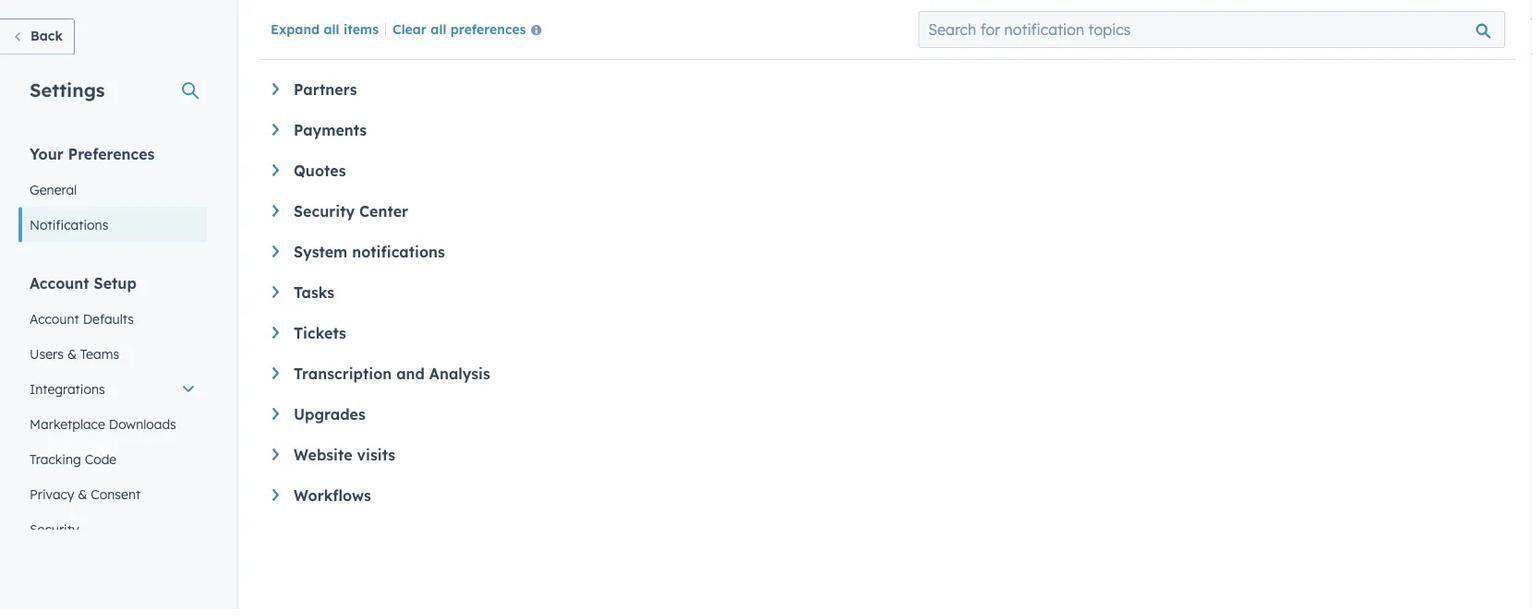 Task type: vqa. For each thing, say whether or not it's contained in the screenshot.
-- text box to the middle
no



Task type: describe. For each thing, give the bounding box(es) containing it.
notifications link
[[18, 207, 207, 242]]

transcription and analysis button
[[272, 365, 1499, 383]]

tasks
[[294, 284, 335, 302]]

transcription and analysis
[[294, 365, 490, 383]]

notifications
[[352, 243, 445, 261]]

expand
[[271, 21, 320, 37]]

preferences
[[68, 145, 155, 163]]

upgrades button
[[272, 405, 1499, 424]]

caret image for tickets
[[272, 327, 279, 339]]

tasks button
[[272, 284, 1499, 302]]

system
[[294, 243, 348, 261]]

account setup
[[30, 274, 137, 292]]

caret image for transcription and analysis
[[272, 368, 279, 379]]

expand all items button
[[271, 21, 379, 37]]

clear all preferences button
[[393, 19, 549, 41]]

caret image for system notifications
[[272, 246, 279, 258]]

and
[[396, 365, 425, 383]]

transcription
[[294, 365, 392, 383]]

tickets
[[294, 324, 346, 343]]

marketplace downloads
[[30, 416, 176, 432]]

account defaults link
[[18, 302, 207, 337]]

workflows
[[294, 487, 371, 505]]

marketplace downloads link
[[18, 407, 207, 442]]

tracking
[[30, 451, 81, 467]]

teams
[[80, 346, 119, 362]]

system notifications button
[[272, 243, 1499, 261]]

workflows button
[[272, 487, 1499, 505]]

center
[[359, 202, 408, 221]]

security for security center
[[294, 202, 355, 221]]

tickets button
[[272, 324, 1499, 343]]

visits
[[357, 446, 395, 465]]

code
[[85, 451, 117, 467]]

caret image for quotes
[[272, 164, 279, 176]]

setup
[[94, 274, 137, 292]]

payments button
[[272, 121, 1499, 139]]

marketplace
[[30, 416, 105, 432]]

users & teams
[[30, 346, 119, 362]]

general link
[[18, 172, 207, 207]]

clear
[[393, 21, 427, 37]]

privacy & consent link
[[18, 477, 207, 512]]

settings
[[30, 78, 105, 101]]

account setup element
[[18, 273, 207, 547]]

users & teams link
[[18, 337, 207, 372]]

integrations button
[[18, 372, 207, 407]]



Task type: locate. For each thing, give the bounding box(es) containing it.
consent
[[91, 486, 141, 502]]

your preferences
[[30, 145, 155, 163]]

0 vertical spatial account
[[30, 274, 89, 292]]

all for clear
[[431, 21, 446, 37]]

tracking code
[[30, 451, 117, 467]]

& right users
[[67, 346, 77, 362]]

analysis
[[429, 365, 490, 383]]

partners
[[294, 80, 357, 99]]

all left items
[[324, 21, 340, 37]]

caret image inside security center dropdown button
[[272, 205, 279, 217]]

upgrades
[[294, 405, 366, 424]]

caret image for tasks
[[272, 286, 279, 298]]

caret image left partners
[[272, 83, 279, 95]]

users
[[30, 346, 64, 362]]

caret image inside the transcription and analysis dropdown button
[[272, 368, 279, 379]]

expand all items
[[271, 21, 379, 37]]

caret image inside upgrades dropdown button
[[272, 408, 279, 420]]

caret image for upgrades
[[272, 408, 279, 420]]

0 horizontal spatial all
[[324, 21, 340, 37]]

security up the 'system'
[[294, 202, 355, 221]]

0 horizontal spatial &
[[67, 346, 77, 362]]

8 caret image from the top
[[272, 449, 279, 461]]

&
[[67, 346, 77, 362], [78, 486, 87, 502]]

your preferences element
[[18, 144, 207, 242]]

caret image left quotes
[[272, 164, 279, 176]]

all inside button
[[431, 21, 446, 37]]

1 horizontal spatial security
[[294, 202, 355, 221]]

1 vertical spatial caret image
[[272, 327, 279, 339]]

back
[[30, 28, 63, 44]]

security
[[294, 202, 355, 221], [30, 521, 79, 538]]

caret image left tickets
[[272, 327, 279, 339]]

caret image for website visits
[[272, 449, 279, 461]]

account up the account defaults
[[30, 274, 89, 292]]

all right clear
[[431, 21, 446, 37]]

security down privacy
[[30, 521, 79, 538]]

caret image left payments
[[272, 124, 279, 136]]

caret image for workflows
[[272, 489, 279, 501]]

1 horizontal spatial all
[[431, 21, 446, 37]]

& right privacy
[[78, 486, 87, 502]]

caret image inside the system notifications dropdown button
[[272, 246, 279, 258]]

clear all preferences
[[393, 21, 526, 37]]

tracking code link
[[18, 442, 207, 477]]

2 vertical spatial caret image
[[272, 489, 279, 501]]

back link
[[0, 18, 75, 55]]

items
[[343, 21, 379, 37]]

0 vertical spatial caret image
[[272, 205, 279, 217]]

caret image for payments
[[272, 124, 279, 136]]

0 vertical spatial &
[[67, 346, 77, 362]]

partners button
[[272, 80, 1499, 99]]

quotes
[[294, 162, 346, 180]]

0 vertical spatial security
[[294, 202, 355, 221]]

caret image
[[272, 83, 279, 95], [272, 124, 279, 136], [272, 164, 279, 176], [272, 246, 279, 258], [272, 286, 279, 298], [272, 368, 279, 379], [272, 408, 279, 420], [272, 449, 279, 461]]

caret image left upgrades
[[272, 408, 279, 420]]

3 caret image from the top
[[272, 164, 279, 176]]

1 account from the top
[[30, 274, 89, 292]]

defaults
[[83, 311, 134, 327]]

2 caret image from the top
[[272, 124, 279, 136]]

caret image inside quotes dropdown button
[[272, 164, 279, 176]]

1 vertical spatial &
[[78, 486, 87, 502]]

quotes button
[[272, 162, 1499, 180]]

caret image left website
[[272, 449, 279, 461]]

& for privacy
[[78, 486, 87, 502]]

1 caret image from the top
[[272, 205, 279, 217]]

privacy
[[30, 486, 74, 502]]

security inside account setup element
[[30, 521, 79, 538]]

caret image inside tickets dropdown button
[[272, 327, 279, 339]]

caret image for security center
[[272, 205, 279, 217]]

1 horizontal spatial &
[[78, 486, 87, 502]]

caret image inside tasks dropdown button
[[272, 286, 279, 298]]

caret image inside payments dropdown button
[[272, 124, 279, 136]]

Search for notification topics search field
[[918, 11, 1505, 48]]

caret image inside the partners dropdown button
[[272, 83, 279, 95]]

caret image left security center
[[272, 205, 279, 217]]

downloads
[[109, 416, 176, 432]]

notifications
[[30, 217, 108, 233]]

preferences
[[450, 21, 526, 37]]

0 horizontal spatial security
[[30, 521, 79, 538]]

security for security
[[30, 521, 79, 538]]

caret image inside workflows dropdown button
[[272, 489, 279, 501]]

1 vertical spatial security
[[30, 521, 79, 538]]

3 caret image from the top
[[272, 489, 279, 501]]

1 vertical spatial account
[[30, 311, 79, 327]]

website visits
[[294, 446, 395, 465]]

general
[[30, 181, 77, 198]]

security center button
[[272, 202, 1499, 221]]

caret image left the 'system'
[[272, 246, 279, 258]]

all
[[324, 21, 340, 37], [431, 21, 446, 37]]

caret image left tasks
[[272, 286, 279, 298]]

caret image for partners
[[272, 83, 279, 95]]

account
[[30, 274, 89, 292], [30, 311, 79, 327]]

integrations
[[30, 381, 105, 397]]

1 caret image from the top
[[272, 83, 279, 95]]

& for users
[[67, 346, 77, 362]]

4 caret image from the top
[[272, 246, 279, 258]]

account for account defaults
[[30, 311, 79, 327]]

account defaults
[[30, 311, 134, 327]]

your
[[30, 145, 64, 163]]

security center
[[294, 202, 408, 221]]

account for account setup
[[30, 274, 89, 292]]

security link
[[18, 512, 207, 547]]

2 caret image from the top
[[272, 327, 279, 339]]

& inside 'link'
[[67, 346, 77, 362]]

privacy & consent
[[30, 486, 141, 502]]

website
[[294, 446, 352, 465]]

1 all from the left
[[324, 21, 340, 37]]

website visits button
[[272, 446, 1499, 465]]

caret image inside website visits 'dropdown button'
[[272, 449, 279, 461]]

system notifications
[[294, 243, 445, 261]]

2 all from the left
[[431, 21, 446, 37]]

caret image left transcription
[[272, 368, 279, 379]]

caret image
[[272, 205, 279, 217], [272, 327, 279, 339], [272, 489, 279, 501]]

all for expand
[[324, 21, 340, 37]]

caret image left workflows
[[272, 489, 279, 501]]

5 caret image from the top
[[272, 286, 279, 298]]

2 account from the top
[[30, 311, 79, 327]]

6 caret image from the top
[[272, 368, 279, 379]]

7 caret image from the top
[[272, 408, 279, 420]]

payments
[[294, 121, 367, 139]]

account up users
[[30, 311, 79, 327]]



